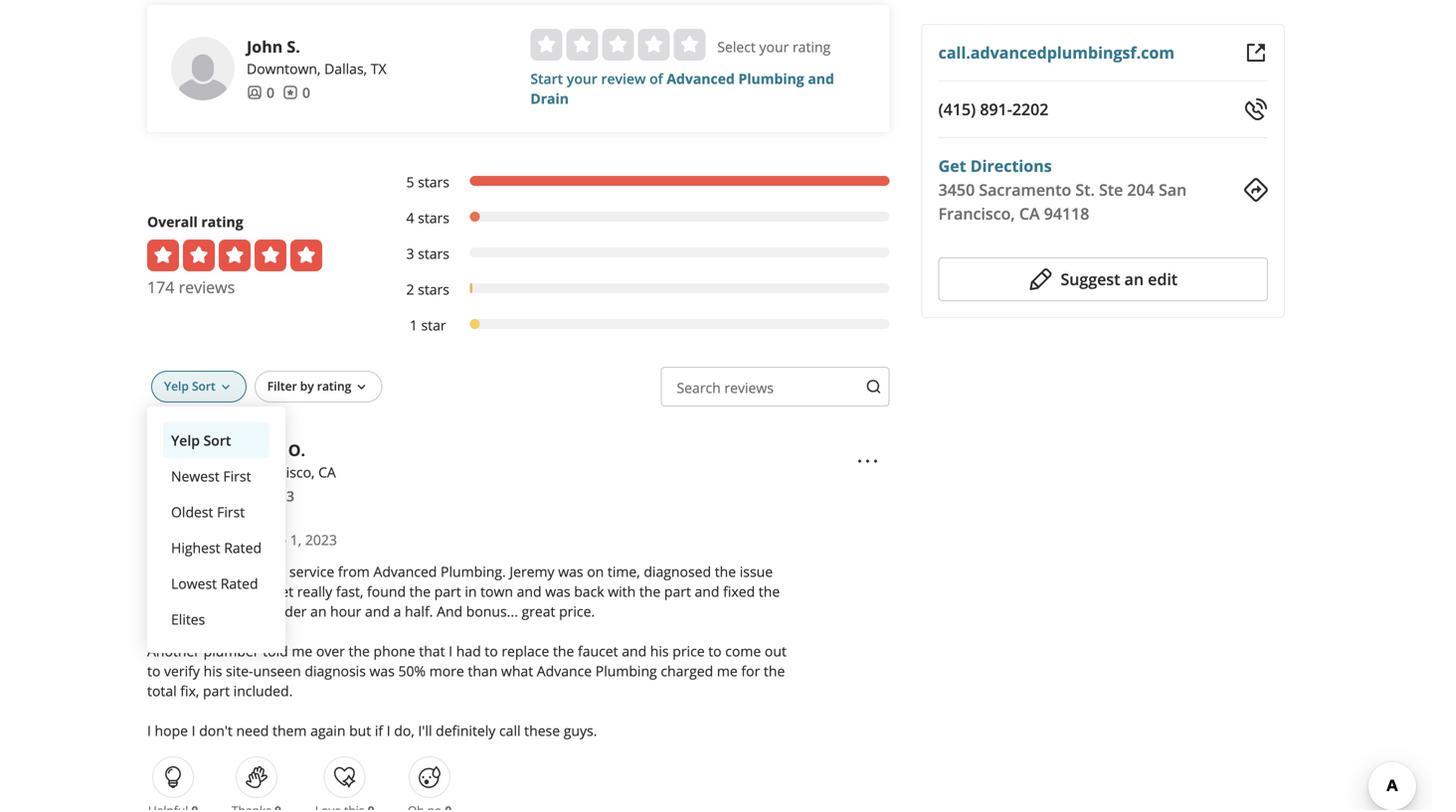 Task type: describe. For each thing, give the bounding box(es) containing it.
1 vertical spatial was
[[546, 582, 571, 601]]

part inside another plumber told me over the phone that i had to replace the faucet and his price to come out to verify his site-unseen diagnosis was 50% more than what advance plumbing charged me for the total fix, part included.
[[203, 682, 230, 701]]

another plumber told me over the phone that i had to replace the faucet and his price to come out to verify his site-unseen diagnosis was 50% more than what advance plumbing charged me for the total fix, part included.
[[147, 642, 787, 701]]

filter reviews by 1 star rating element
[[386, 315, 890, 335]]

the up 'fixed'
[[715, 563, 736, 581]]

patricia o. san francisco, ca 13
[[223, 440, 336, 506]]

and inside advanced plumbing and drain
[[808, 69, 835, 88]]

of
[[650, 69, 663, 88]]

1 (0 reactions) element from the left
[[191, 803, 198, 811]]

drain
[[531, 89, 569, 108]]

out
[[765, 642, 787, 661]]

replace
[[502, 642, 550, 661]]

i'll
[[418, 722, 432, 741]]

call
[[500, 722, 521, 741]]

bonus...
[[466, 602, 518, 621]]

and
[[437, 602, 463, 621]]

rating for select your rating
[[793, 37, 831, 56]]

downtown,
[[247, 59, 321, 78]]

on
[[587, 563, 604, 581]]

really
[[297, 582, 333, 601]]

faucet inside another plumber told me over the phone that i had to replace the faucet and his price to come out to verify his site-unseen diagnosis was 50% more than what advance plumbing charged me for the total fix, part included.
[[578, 642, 619, 661]]

891-
[[980, 99, 1013, 120]]

john s. downtown, dallas, tx
[[247, 36, 387, 78]]

search
[[677, 378, 721, 397]]

the up half.
[[410, 582, 431, 601]]

3 stars
[[406, 244, 450, 263]]

i inside another plumber told me over the phone that i had to replace the faucet and his price to come out to verify his site-unseen diagnosis was 50% more than what advance plumbing charged me for the total fix, part included.
[[449, 642, 453, 661]]

1 horizontal spatial to
[[485, 642, 498, 661]]

start your review of
[[531, 69, 667, 88]]

the down the sep
[[265, 563, 286, 581]]

plumber
[[204, 642, 259, 661]]

24 phone v2 image
[[1245, 98, 1269, 121]]

san inside get directions 3450 sacramento st. ste 204 san francisco, ca 94118
[[1159, 179, 1187, 201]]

an inside really happy with the service from advanced plumbing. jeremy was on time, diagnosed the issue with my kitchen faucet really fast, found the part in town and was back with the part and fixed the problem. done, in under an hour and a half. and bonus... great price.
[[310, 602, 327, 621]]

over
[[316, 642, 345, 661]]

1 horizontal spatial in
[[465, 582, 477, 601]]

included.
[[233, 682, 293, 701]]

5 stars
[[406, 173, 450, 191]]

select your rating
[[718, 37, 831, 56]]

newest first
[[171, 467, 251, 486]]

happy
[[189, 563, 230, 581]]

0 vertical spatial his
[[651, 642, 669, 661]]

lowest rated
[[171, 575, 258, 593]]

patricia
[[223, 440, 284, 461]]

1 vertical spatial in
[[252, 602, 264, 621]]

diagnosed
[[644, 563, 712, 581]]

problem.
[[147, 602, 206, 621]]

directions
[[971, 155, 1052, 177]]

2 horizontal spatial part
[[665, 582, 691, 601]]

come
[[726, 642, 761, 661]]

get directions 3450 sacramento st. ste 204 san francisco, ca 94118
[[939, 155, 1187, 224]]

john
[[247, 36, 283, 57]]

oldest first
[[171, 503, 245, 522]]

94118
[[1045, 203, 1090, 224]]

issue
[[740, 563, 773, 581]]

yelp sort button
[[151, 371, 247, 403]]

3450
[[939, 179, 975, 201]]

start
[[531, 69, 563, 88]]

i left hope
[[147, 722, 151, 741]]

16 chevron down v2 image
[[218, 380, 234, 396]]

plumbing.
[[441, 563, 506, 581]]

suggest an edit button
[[939, 258, 1269, 302]]

had
[[456, 642, 481, 661]]

francisco, inside get directions 3450 sacramento st. ste 204 san francisco, ca 94118
[[939, 203, 1016, 224]]

them
[[273, 722, 307, 741]]

town
[[481, 582, 513, 601]]

dallas,
[[324, 59, 367, 78]]

5 star rating image for 174 reviews
[[147, 240, 322, 272]]

guys.
[[564, 722, 597, 741]]

call.advancedplumbingsf.com link
[[939, 42, 1175, 63]]

2 stars
[[406, 280, 450, 299]]

than
[[468, 662, 498, 681]]

menu image
[[856, 450, 880, 474]]

ca inside get directions 3450 sacramento st. ste 204 san francisco, ca 94118
[[1020, 203, 1040, 224]]

advanced inside advanced plumbing and drain
[[667, 69, 735, 88]]

from
[[338, 563, 370, 581]]

filter reviews by 2 stars rating element
[[386, 279, 890, 299]]

under
[[268, 602, 307, 621]]

sort for yelp sort dropdown button
[[192, 378, 216, 394]]

yelp sort button
[[163, 423, 270, 459]]

that
[[419, 642, 445, 661]]

tx
[[371, 59, 387, 78]]

24 directions v2 image
[[1245, 178, 1269, 202]]

site-
[[226, 662, 253, 681]]

was inside another plumber told me over the phone that i had to replace the faucet and his price to come out to verify his site-unseen diagnosis was 50% more than what advance plumbing charged me for the total fix, part included.
[[370, 662, 395, 681]]

reviews for search reviews
[[725, 378, 774, 397]]

0 for reviews element on the left of the page
[[302, 83, 310, 102]]

lowest rated button
[[163, 566, 270, 602]]

i hope i don't need them again but if i do, i'll definitely call these guys.
[[147, 722, 597, 741]]

and inside another plumber told me over the phone that i had to replace the faucet and his price to come out to verify his site-unseen diagnosis was 50% more than what advance plumbing charged me for the total fix, part included.
[[622, 642, 647, 661]]

your for start
[[567, 69, 598, 88]]

reviews for 174 reviews
[[179, 276, 235, 298]]

stars for 3 stars
[[418, 244, 450, 263]]

4 (0 reactions) element from the left
[[445, 803, 452, 811]]

highest
[[171, 539, 221, 558]]

and left a
[[365, 602, 390, 621]]

great
[[522, 602, 556, 621]]

san inside patricia o. san francisco, ca 13
[[223, 463, 247, 482]]

told
[[263, 642, 288, 661]]

filter reviews by 5 stars rating element
[[386, 172, 890, 192]]

stars for 2 stars
[[418, 280, 450, 299]]

2023
[[305, 531, 337, 550]]

john s. link
[[247, 36, 300, 57]]

2 horizontal spatial with
[[608, 582, 636, 601]]

3 (0 reactions) element from the left
[[368, 803, 375, 811]]

2 (0 reactions) element from the left
[[275, 803, 281, 811]]

0 vertical spatial was
[[558, 563, 584, 581]]

174 reviews
[[147, 276, 235, 298]]

the down issue
[[759, 582, 780, 601]]

2202
[[1013, 99, 1049, 120]]

suggest an edit
[[1061, 269, 1178, 290]]

time,
[[608, 563, 641, 581]]

sort for yelp sort button
[[204, 431, 231, 450]]

get
[[939, 155, 967, 177]]

the down time,
[[640, 582, 661, 601]]

0 horizontal spatial rating
[[201, 212, 243, 231]]

highest rated button
[[163, 530, 270, 566]]

oldest first button
[[163, 494, 270, 530]]

photo of john s. image
[[171, 37, 235, 100]]

1 horizontal spatial part
[[435, 582, 461, 601]]

charged
[[661, 662, 714, 681]]

newest first button
[[163, 459, 270, 494]]

service
[[289, 563, 335, 581]]

stars for 4 stars
[[418, 208, 450, 227]]

verify
[[164, 662, 200, 681]]

0 for friends element
[[267, 83, 275, 102]]

ca inside patricia o. san francisco, ca 13
[[319, 463, 336, 482]]

phone
[[374, 642, 416, 661]]

do,
[[394, 722, 415, 741]]

search image
[[866, 379, 882, 395]]

diagnosis
[[305, 662, 366, 681]]

hope
[[155, 722, 188, 741]]

and left 'fixed'
[[695, 582, 720, 601]]

1
[[410, 316, 418, 335]]



Task type: vqa. For each thing, say whether or not it's contained in the screenshot.
Photo of Papito Moe's - West Jordan
no



Task type: locate. For each thing, give the bounding box(es) containing it.
0 vertical spatial san
[[1159, 179, 1187, 201]]

i right hope
[[192, 722, 196, 741]]

francisco,
[[939, 203, 1016, 224], [250, 463, 315, 482]]

and down the jeremy
[[517, 582, 542, 601]]

star
[[421, 316, 446, 335]]

the down out
[[764, 662, 785, 681]]

0 horizontal spatial his
[[204, 662, 222, 681]]

3 stars from the top
[[418, 244, 450, 263]]

rating right overall
[[201, 212, 243, 231]]

0 vertical spatial plumbing
[[739, 69, 805, 88]]

0 horizontal spatial your
[[567, 69, 598, 88]]

1 horizontal spatial 0
[[302, 83, 310, 102]]

0 horizontal spatial to
[[147, 662, 161, 681]]

yelp inside dropdown button
[[164, 378, 189, 394]]

total
[[147, 682, 177, 701]]

found
[[367, 582, 406, 601]]

fixed
[[724, 582, 755, 601]]

francisco, up 13 at the left of the page
[[250, 463, 315, 482]]

2 vertical spatial was
[[370, 662, 395, 681]]

yelp up newest
[[171, 431, 200, 450]]

0 horizontal spatial an
[[310, 602, 327, 621]]

1 vertical spatial plumbing
[[596, 662, 657, 681]]

to up total
[[147, 662, 161, 681]]

None radio
[[602, 29, 634, 61], [638, 29, 670, 61], [602, 29, 634, 61], [638, 29, 670, 61]]

50%
[[399, 662, 426, 681]]

5 star rating image for sep 1, 2023
[[147, 530, 255, 550]]

first for newest first
[[223, 467, 251, 486]]

2
[[406, 280, 414, 299]]

plumbing
[[739, 69, 805, 88], [596, 662, 657, 681]]

was down phone
[[370, 662, 395, 681]]

an left edit
[[1125, 269, 1144, 290]]

review
[[601, 69, 646, 88]]

reviews
[[179, 276, 235, 298], [725, 378, 774, 397]]

advanced up found
[[374, 563, 437, 581]]

your right "start"
[[567, 69, 598, 88]]

filter reviews by 4 stars rating element
[[386, 208, 890, 228]]

newest
[[171, 467, 220, 486]]

2 horizontal spatial rating
[[793, 37, 831, 56]]

rating for filter by rating
[[317, 378, 352, 394]]

patricia o. link
[[223, 440, 306, 461]]

1 vertical spatial san
[[223, 463, 247, 482]]

0 inside reviews element
[[302, 83, 310, 102]]

was
[[558, 563, 584, 581], [546, 582, 571, 601], [370, 662, 395, 681]]

rating right select
[[793, 37, 831, 56]]

yelp sort left 16 chevron down v2 icon
[[164, 378, 216, 394]]

filter by rating button
[[255, 371, 382, 403]]

sep
[[263, 531, 287, 550]]

price.
[[559, 602, 595, 621]]

None radio
[[531, 29, 563, 61], [567, 29, 598, 61], [674, 29, 706, 61], [531, 29, 563, 61], [567, 29, 598, 61], [674, 29, 706, 61]]

overall rating
[[147, 212, 243, 231]]

with down really
[[147, 582, 175, 601]]

(415) 891-2202
[[939, 99, 1049, 120]]

1 vertical spatial his
[[204, 662, 222, 681]]

0 vertical spatial yelp sort
[[164, 378, 216, 394]]

1 vertical spatial francisco,
[[250, 463, 315, 482]]

1 vertical spatial sort
[[204, 431, 231, 450]]

yelp for yelp sort button
[[171, 431, 200, 450]]

0 horizontal spatial with
[[147, 582, 175, 601]]

reviews element
[[283, 82, 310, 102]]

1 vertical spatial 5 star rating image
[[147, 530, 255, 550]]

get directions link
[[939, 155, 1052, 177]]

1 vertical spatial advanced
[[374, 563, 437, 581]]

0 vertical spatial yelp
[[164, 378, 189, 394]]

san
[[1159, 179, 1187, 201], [223, 463, 247, 482]]

rated
[[224, 539, 262, 558], [221, 575, 258, 593]]

yelp sort inside dropdown button
[[164, 378, 216, 394]]

in right done, on the bottom of the page
[[252, 602, 264, 621]]

s.
[[287, 36, 300, 57]]

plumbing inside advanced plumbing and drain
[[739, 69, 805, 88]]

first down the patricia
[[223, 467, 251, 486]]

1 vertical spatial yelp sort
[[171, 431, 231, 450]]

if
[[375, 722, 383, 741]]

rated for lowest rated
[[221, 575, 258, 593]]

to up than
[[485, 642, 498, 661]]

me left for
[[717, 662, 738, 681]]

1 horizontal spatial an
[[1125, 269, 1144, 290]]

and left price
[[622, 642, 647, 661]]

2 0 from the left
[[302, 83, 310, 102]]

0 horizontal spatial plumbing
[[596, 662, 657, 681]]

plumbing left charged
[[596, 662, 657, 681]]

yelp sort
[[164, 378, 216, 394], [171, 431, 231, 450]]

o.
[[288, 440, 306, 461]]

2 horizontal spatial to
[[709, 642, 722, 661]]

0 vertical spatial in
[[465, 582, 477, 601]]

highest rated
[[171, 539, 262, 558]]

1 5 star rating image from the top
[[147, 240, 322, 272]]

my
[[179, 582, 199, 601]]

(0 reactions) element
[[191, 803, 198, 811], [275, 803, 281, 811], [368, 803, 375, 811], [445, 803, 452, 811]]

2 5 star rating image from the top
[[147, 530, 255, 550]]

0
[[267, 83, 275, 102], [302, 83, 310, 102]]

0 vertical spatial an
[[1125, 269, 1144, 290]]

sort inside button
[[204, 431, 231, 450]]

faucet up advance
[[578, 642, 619, 661]]

1 vertical spatial an
[[310, 602, 327, 621]]

rating inside filter by rating 'dropdown button'
[[317, 378, 352, 394]]

yelp sort for yelp sort button
[[171, 431, 231, 450]]

1 horizontal spatial me
[[717, 662, 738, 681]]

more
[[430, 662, 464, 681]]

really
[[147, 563, 186, 581]]

rated left the sep
[[224, 539, 262, 558]]

sort
[[192, 378, 216, 394], [204, 431, 231, 450]]

1 vertical spatial yelp
[[171, 431, 200, 450]]

was up price.
[[546, 582, 571, 601]]

reviews right search
[[725, 378, 774, 397]]

0 vertical spatial sort
[[192, 378, 216, 394]]

1 horizontal spatial francisco,
[[939, 203, 1016, 224]]

francisco, inside patricia o. san francisco, ca 13
[[250, 463, 315, 482]]

part down diagnosed
[[665, 582, 691, 601]]

1 horizontal spatial ca
[[1020, 203, 1040, 224]]

  text field
[[661, 367, 890, 407]]

yelp for yelp sort dropdown button
[[164, 378, 189, 394]]

your for select
[[760, 37, 789, 56]]

1 star
[[410, 316, 446, 335]]

rated up done, on the bottom of the page
[[221, 575, 258, 593]]

the right over
[[349, 642, 370, 661]]

plumbing down select your rating
[[739, 69, 805, 88]]

1 vertical spatial rated
[[221, 575, 258, 593]]

an down really
[[310, 602, 327, 621]]

yelp sort up newest
[[171, 431, 231, 450]]

0 horizontal spatial faucet
[[253, 582, 294, 601]]

0 horizontal spatial in
[[252, 602, 264, 621]]

search reviews
[[677, 378, 774, 397]]

i left the had
[[449, 642, 453, 661]]

ca up 2023
[[319, 463, 336, 482]]

lowest
[[171, 575, 217, 593]]

0 horizontal spatial part
[[203, 682, 230, 701]]

sacramento
[[979, 179, 1072, 201]]

1 0 from the left
[[267, 83, 275, 102]]

oldest
[[171, 503, 213, 522]]

his left 'site-'
[[204, 662, 222, 681]]

advanced inside really happy with the service from advanced plumbing. jeremy was on time, diagnosed the issue with my kitchen faucet really fast, found the part in town and was back with the part and fixed the problem. done, in under an hour and a half. and bonus... great price.
[[374, 563, 437, 581]]

0 vertical spatial your
[[760, 37, 789, 56]]

4 stars
[[406, 208, 450, 227]]

stars inside 'element'
[[418, 280, 450, 299]]

0 vertical spatial rated
[[224, 539, 262, 558]]

elites button
[[163, 602, 270, 638]]

i
[[449, 642, 453, 661], [147, 722, 151, 741], [192, 722, 196, 741], [387, 722, 391, 741]]

photo of patricia o. image
[[147, 441, 211, 504]]

(415)
[[939, 99, 976, 120]]

with
[[233, 563, 261, 581], [147, 582, 175, 601], [608, 582, 636, 601]]

filter
[[267, 378, 297, 394]]

0 horizontal spatial ca
[[319, 463, 336, 482]]

0 vertical spatial francisco,
[[939, 203, 1016, 224]]

francisco, down 3450
[[939, 203, 1016, 224]]

in
[[465, 582, 477, 601], [252, 602, 264, 621]]

rating left 16 chevron down v2 image
[[317, 378, 352, 394]]

me right told
[[292, 642, 313, 661]]

a
[[394, 602, 401, 621]]

his left price
[[651, 642, 669, 661]]

to right price
[[709, 642, 722, 661]]

0 inside friends element
[[267, 83, 275, 102]]

stars right 2
[[418, 280, 450, 299]]

was left on
[[558, 563, 584, 581]]

kitchen
[[202, 582, 250, 601]]

yelp left 16 chevron down v2 icon
[[164, 378, 189, 394]]

4 stars from the top
[[418, 280, 450, 299]]

0 horizontal spatial reviews
[[179, 276, 235, 298]]

me
[[292, 642, 313, 661], [717, 662, 738, 681]]

1 stars from the top
[[418, 173, 450, 191]]

sort left 16 chevron down v2 icon
[[192, 378, 216, 394]]

stars right '3'
[[418, 244, 450, 263]]

rating element
[[531, 29, 706, 61]]

0 vertical spatial me
[[292, 642, 313, 661]]

0 vertical spatial faucet
[[253, 582, 294, 601]]

1 vertical spatial me
[[717, 662, 738, 681]]

0 vertical spatial 5 star rating image
[[147, 240, 322, 272]]

faucet inside really happy with the service from advanced plumbing. jeremy was on time, diagnosed the issue with my kitchen faucet really fast, found the part in town and was back with the part and fixed the problem. done, in under an hour and a half. and bonus... great price.
[[253, 582, 294, 601]]

yelp inside button
[[171, 431, 200, 450]]

friends element
[[247, 82, 275, 102]]

with up kitchen
[[233, 563, 261, 581]]

0 vertical spatial ca
[[1020, 203, 1040, 224]]

1 vertical spatial your
[[567, 69, 598, 88]]

16 friends v2 image
[[247, 85, 263, 101]]

faucet up under
[[253, 582, 294, 601]]

16 review v2 image
[[283, 85, 299, 101]]

(no rating) image
[[531, 29, 706, 61]]

filter reviews by 3 stars rating element
[[386, 244, 890, 264]]

2 vertical spatial rating
[[317, 378, 352, 394]]

stars for 5 stars
[[418, 173, 450, 191]]

rating
[[793, 37, 831, 56], [201, 212, 243, 231], [317, 378, 352, 394]]

and down select your rating
[[808, 69, 835, 88]]

san right 204
[[1159, 179, 1187, 201]]

1 vertical spatial ca
[[319, 463, 336, 482]]

1 horizontal spatial rating
[[317, 378, 352, 394]]

5 star rating image down oldest first
[[147, 530, 255, 550]]

plumbing inside another plumber told me over the phone that i had to replace the faucet and his price to come out to verify his site-unseen diagnosis was 50% more than what advance plumbing charged me for the total fix, part included.
[[596, 662, 657, 681]]

part
[[435, 582, 461, 601], [665, 582, 691, 601], [203, 682, 230, 701]]

4
[[406, 208, 414, 227]]

for
[[742, 662, 761, 681]]

stars right 4
[[418, 208, 450, 227]]

stars right 5
[[418, 173, 450, 191]]

i right if
[[387, 722, 391, 741]]

an inside button
[[1125, 269, 1144, 290]]

fast,
[[336, 582, 364, 601]]

elites
[[171, 610, 205, 629]]

first up highest rated
[[217, 503, 245, 522]]

yelp
[[164, 378, 189, 394], [171, 431, 200, 450]]

sort inside dropdown button
[[192, 378, 216, 394]]

1 horizontal spatial plumbing
[[739, 69, 805, 88]]

24 external link v2 image
[[1245, 41, 1269, 65]]

advanced right the of
[[667, 69, 735, 88]]

0 horizontal spatial francisco,
[[250, 463, 315, 482]]

first for oldest first
[[217, 503, 245, 522]]

his
[[651, 642, 669, 661], [204, 662, 222, 681]]

1 horizontal spatial advanced
[[667, 69, 735, 88]]

yelp sort for yelp sort dropdown button
[[164, 378, 216, 394]]

0 vertical spatial rating
[[793, 37, 831, 56]]

1 vertical spatial reviews
[[725, 378, 774, 397]]

to
[[485, 642, 498, 661], [709, 642, 722, 661], [147, 662, 161, 681]]

san down the patricia
[[223, 463, 247, 482]]

with down time,
[[608, 582, 636, 601]]

ca
[[1020, 203, 1040, 224], [319, 463, 336, 482]]

again
[[311, 722, 346, 741]]

5 star rating image down overall rating in the left of the page
[[147, 240, 322, 272]]

0 right 16 friends v2 image
[[267, 83, 275, 102]]

0 vertical spatial advanced
[[667, 69, 735, 88]]

0 vertical spatial first
[[223, 467, 251, 486]]

1 horizontal spatial san
[[1159, 179, 1187, 201]]

price
[[673, 642, 705, 661]]

the up advance
[[553, 642, 575, 661]]

1 horizontal spatial your
[[760, 37, 789, 56]]

ca down sacramento
[[1020, 203, 1040, 224]]

13
[[279, 487, 295, 506]]

rated for highest rated
[[224, 539, 262, 558]]

1 horizontal spatial with
[[233, 563, 261, 581]]

16 chevron down v2 image
[[354, 380, 369, 396]]

part right fix,
[[203, 682, 230, 701]]

1 horizontal spatial his
[[651, 642, 669, 661]]

your right select
[[760, 37, 789, 56]]

reviews right 174
[[179, 276, 235, 298]]

part up and
[[435, 582, 461, 601]]

5 star rating image
[[147, 240, 322, 272], [147, 530, 255, 550]]

an
[[1125, 269, 1144, 290], [310, 602, 327, 621]]

1 vertical spatial faucet
[[578, 642, 619, 661]]

0 vertical spatial reviews
[[179, 276, 235, 298]]

174
[[147, 276, 175, 298]]

1 horizontal spatial faucet
[[578, 642, 619, 661]]

these
[[525, 722, 560, 741]]

0 right 16 review v2 icon
[[302, 83, 310, 102]]

don't
[[199, 722, 233, 741]]

2 stars from the top
[[418, 208, 450, 227]]

half.
[[405, 602, 433, 621]]

0 horizontal spatial 0
[[267, 83, 275, 102]]

24 pencil v2 image
[[1029, 268, 1053, 292]]

0 horizontal spatial me
[[292, 642, 313, 661]]

1 vertical spatial first
[[217, 503, 245, 522]]

204
[[1128, 179, 1155, 201]]

1 horizontal spatial reviews
[[725, 378, 774, 397]]

1 vertical spatial rating
[[201, 212, 243, 231]]

done,
[[210, 602, 248, 621]]

in down plumbing. on the bottom left of the page
[[465, 582, 477, 601]]

0 horizontal spatial san
[[223, 463, 247, 482]]

need
[[236, 722, 269, 741]]

yelp sort inside button
[[171, 431, 231, 450]]

0 horizontal spatial advanced
[[374, 563, 437, 581]]

overall
[[147, 212, 198, 231]]

sort up newest first button
[[204, 431, 231, 450]]



